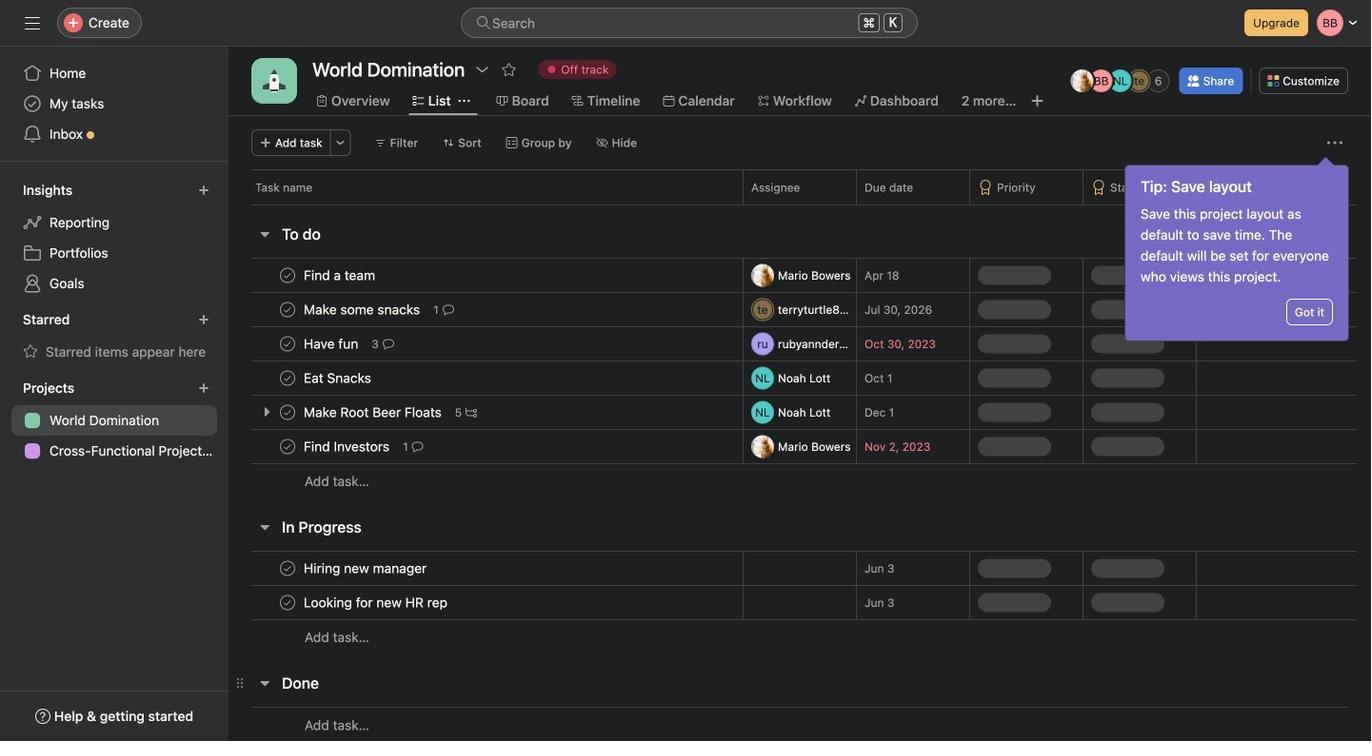 Task type: vqa. For each thing, say whether or not it's contained in the screenshot.
top TO
no



Task type: locate. For each thing, give the bounding box(es) containing it.
mark complete image for mark complete checkbox within the 'make root beer floats' cell
[[276, 401, 299, 424]]

3 mark complete image from the top
[[276, 558, 299, 580]]

0 horizontal spatial more actions image
[[335, 137, 346, 149]]

2 vertical spatial task name text field
[[300, 369, 377, 388]]

task name text field for "find investors" cell
[[300, 438, 395, 457]]

2 mark complete image from the top
[[276, 367, 299, 390]]

mark complete checkbox inside find a team cell
[[276, 264, 299, 287]]

2 vertical spatial mark complete image
[[276, 558, 299, 580]]

rocket image
[[263, 70, 286, 92]]

mark complete checkbox inside 'make some snacks' cell
[[276, 299, 299, 321]]

Mark complete checkbox
[[276, 299, 299, 321], [276, 401, 299, 424], [276, 436, 299, 459], [276, 558, 299, 580], [276, 592, 299, 615]]

row
[[229, 170, 1371, 205], [251, 204, 1357, 206], [229, 258, 1371, 293], [229, 292, 1371, 328], [229, 327, 1371, 362], [229, 361, 1371, 396], [229, 395, 1371, 430], [229, 430, 1371, 465], [229, 464, 1371, 499], [229, 551, 1371, 587], [229, 586, 1371, 621], [229, 620, 1371, 655], [229, 708, 1371, 742]]

more actions image
[[1328, 135, 1343, 150], [335, 137, 346, 149]]

2 vertical spatial mark complete checkbox
[[276, 367, 299, 390]]

1 mark complete checkbox from the top
[[276, 264, 299, 287]]

mark complete checkbox inside "find investors" cell
[[276, 436, 299, 459]]

1 task name text field from the top
[[300, 300, 426, 320]]

task name text field inside "eat snacks" cell
[[300, 369, 377, 388]]

new insights image
[[198, 185, 210, 196]]

1 vertical spatial mark complete image
[[276, 367, 299, 390]]

1 mark complete image from the top
[[276, 299, 299, 321]]

task name text field for find a team cell
[[300, 266, 381, 285]]

4 task name text field from the top
[[300, 560, 433, 579]]

find investors cell
[[229, 430, 743, 465]]

0 vertical spatial task name text field
[[300, 300, 426, 320]]

header to do tree grid
[[229, 258, 1371, 499]]

3 task name text field from the top
[[300, 369, 377, 388]]

5 mark complete checkbox from the top
[[276, 592, 299, 615]]

4 mark complete image from the top
[[276, 436, 299, 459]]

3 mark complete checkbox from the top
[[276, 436, 299, 459]]

3 mark complete checkbox from the top
[[276, 367, 299, 390]]

1 mark complete image from the top
[[276, 264, 299, 287]]

0 vertical spatial mark complete checkbox
[[276, 264, 299, 287]]

mark complete image for mark complete option in find a team cell
[[276, 264, 299, 287]]

tooltip
[[1126, 160, 1349, 341]]

3 mark complete image from the top
[[276, 401, 299, 424]]

mark complete checkbox inside the 'make root beer floats' cell
[[276, 401, 299, 424]]

3 task name text field from the top
[[300, 438, 395, 457]]

mark complete image for task name text box in the "eat snacks" cell
[[276, 367, 299, 390]]

mark complete checkbox for hiring new manager cell
[[276, 558, 299, 580]]

Mark complete checkbox
[[276, 264, 299, 287], [276, 333, 299, 356], [276, 367, 299, 390]]

task name text field inside hiring new manager cell
[[300, 560, 433, 579]]

1 horizontal spatial more actions image
[[1328, 135, 1343, 150]]

starred element
[[0, 303, 229, 371]]

collapse task list for this group image
[[257, 520, 272, 535]]

Task name text field
[[300, 266, 381, 285], [300, 403, 447, 422], [300, 438, 395, 457], [300, 560, 433, 579], [300, 594, 453, 613]]

eat snacks cell
[[229, 361, 743, 396]]

0 vertical spatial mark complete image
[[276, 299, 299, 321]]

show options image
[[475, 62, 490, 77]]

mark complete image inside the 'make root beer floats' cell
[[276, 401, 299, 424]]

2 mark complete checkbox from the top
[[276, 333, 299, 356]]

mark complete image inside looking for new hr rep cell
[[276, 592, 299, 615]]

mark complete image
[[276, 299, 299, 321], [276, 367, 299, 390], [276, 558, 299, 580]]

mark complete checkbox for "eat snacks" cell
[[276, 367, 299, 390]]

1 vertical spatial task name text field
[[300, 335, 364, 354]]

1 mark complete checkbox from the top
[[276, 299, 299, 321]]

task name text field inside the 'make root beer floats' cell
[[300, 403, 447, 422]]

mark complete image for task name text box within 'make some snacks' cell
[[276, 299, 299, 321]]

5 task name text field from the top
[[300, 594, 453, 613]]

have fun cell
[[229, 327, 743, 362]]

5 mark complete image from the top
[[276, 592, 299, 615]]

1 task name text field from the top
[[300, 266, 381, 285]]

mark complete checkbox inside "eat snacks" cell
[[276, 367, 299, 390]]

2 task name text field from the top
[[300, 335, 364, 354]]

mark complete checkbox inside hiring new manager cell
[[276, 558, 299, 580]]

2 mark complete checkbox from the top
[[276, 401, 299, 424]]

mark complete checkbox for have fun 'cell'
[[276, 333, 299, 356]]

Search tasks, projects, and more text field
[[461, 8, 918, 38]]

1 vertical spatial collapse task list for this group image
[[257, 676, 272, 691]]

2 mark complete image from the top
[[276, 333, 299, 356]]

Task name text field
[[300, 300, 426, 320], [300, 335, 364, 354], [300, 369, 377, 388]]

mark complete checkbox inside have fun 'cell'
[[276, 333, 299, 356]]

2 task name text field from the top
[[300, 403, 447, 422]]

task name text field for mark complete checkbox in 'make some snacks' cell
[[300, 300, 426, 320]]

task name text field inside have fun 'cell'
[[300, 335, 364, 354]]

mark complete image inside find a team cell
[[276, 264, 299, 287]]

task name text field inside find a team cell
[[300, 266, 381, 285]]

collapse task list for this group image
[[257, 227, 272, 242], [257, 676, 272, 691]]

task name text field inside "find investors" cell
[[300, 438, 395, 457]]

0 vertical spatial collapse task list for this group image
[[257, 227, 272, 242]]

task name text field inside looking for new hr rep cell
[[300, 594, 453, 613]]

mark complete image inside hiring new manager cell
[[276, 558, 299, 580]]

mark complete image
[[276, 264, 299, 287], [276, 333, 299, 356], [276, 401, 299, 424], [276, 436, 299, 459], [276, 592, 299, 615]]

3 comments image
[[383, 339, 394, 350]]

mark complete checkbox inside looking for new hr rep cell
[[276, 592, 299, 615]]

4 mark complete checkbox from the top
[[276, 558, 299, 580]]

header in progress tree grid
[[229, 551, 1371, 655]]

mark complete image inside "eat snacks" cell
[[276, 367, 299, 390]]

make root beer floats cell
[[229, 395, 743, 430]]

task name text field inside 'make some snacks' cell
[[300, 300, 426, 320]]

task name text field for mark complete option inside the "eat snacks" cell
[[300, 369, 377, 388]]

1 vertical spatial mark complete checkbox
[[276, 333, 299, 356]]

None field
[[461, 8, 918, 38]]



Task type: describe. For each thing, give the bounding box(es) containing it.
mark complete image for mark complete option in have fun 'cell'
[[276, 333, 299, 356]]

find a team cell
[[229, 258, 743, 293]]

add items to starred image
[[198, 314, 210, 326]]

mark complete image for mark complete checkbox in looking for new hr rep cell
[[276, 592, 299, 615]]

task name text field for mark complete option in have fun 'cell'
[[300, 335, 364, 354]]

insights element
[[0, 173, 229, 303]]

mark complete checkbox for 'make some snacks' cell
[[276, 299, 299, 321]]

5 subtasks image
[[466, 407, 477, 419]]

1 collapse task list for this group image from the top
[[257, 227, 272, 242]]

1 comment image
[[412, 441, 423, 453]]

mark complete checkbox for "find investors" cell
[[276, 436, 299, 459]]

projects element
[[0, 371, 229, 470]]

tab actions image
[[459, 95, 470, 107]]

2 collapse task list for this group image from the top
[[257, 676, 272, 691]]

mark complete image for task name text field in the hiring new manager cell
[[276, 558, 299, 580]]

mark complete checkbox for find a team cell
[[276, 264, 299, 287]]

expand subtask list for the task make root beer floats image
[[259, 405, 274, 420]]

task name text field for hiring new manager cell
[[300, 560, 433, 579]]

global element
[[0, 47, 229, 161]]

add tab image
[[1030, 93, 1045, 109]]

1 comment image
[[443, 304, 454, 316]]

mark complete image for mark complete checkbox inside "find investors" cell
[[276, 436, 299, 459]]

looking for new hr rep cell
[[229, 586, 743, 621]]

mark complete checkbox for looking for new hr rep cell
[[276, 592, 299, 615]]

hiring new manager cell
[[229, 551, 743, 587]]

new project or portfolio image
[[198, 383, 210, 394]]

make some snacks cell
[[229, 292, 743, 328]]

hide sidebar image
[[25, 15, 40, 30]]

task name text field for looking for new hr rep cell
[[300, 594, 453, 613]]

add to starred image
[[501, 62, 516, 77]]



